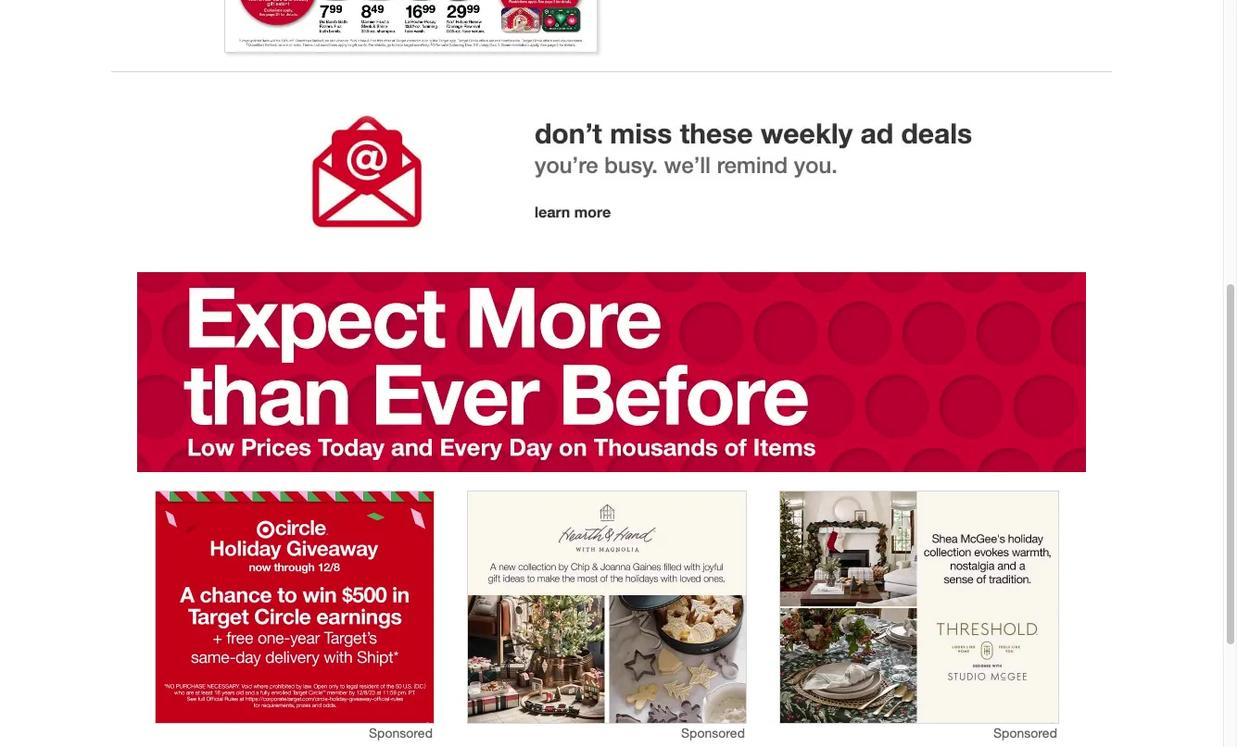 Task type: describe. For each thing, give the bounding box(es) containing it.
expect more than ever before. low prices today and every day on thousands of items. image
[[137, 272, 1086, 473]]

3 advertisement region from the left
[[780, 492, 1058, 724]]

sponsored for 1st advertisement region
[[369, 726, 433, 741]]



Task type: vqa. For each thing, say whether or not it's contained in the screenshot.
"Items"
no



Task type: locate. For each thing, give the bounding box(es) containing it.
don't miss these weekly ad deals. you're busy. we'll remind you. sign up now. image
[[129, 72, 1095, 272]]

sponsored
[[369, 726, 433, 741], [681, 726, 745, 741], [994, 726, 1058, 741]]

1 horizontal spatial advertisement region
[[468, 492, 746, 724]]

sponsored for 1st advertisement region from the right
[[994, 726, 1058, 741]]

2 horizontal spatial sponsored
[[994, 726, 1058, 741]]

0 horizontal spatial advertisement region
[[156, 492, 434, 724]]

1 sponsored from the left
[[369, 726, 433, 741]]

3 sponsored from the left
[[994, 726, 1058, 741]]

2 advertisement region from the left
[[468, 492, 746, 724]]

sponsored for 2nd advertisement region from the right
[[681, 726, 745, 741]]

0 horizontal spatial sponsored
[[369, 726, 433, 741]]

1 horizontal spatial sponsored
[[681, 726, 745, 741]]

view the weekly ad image
[[224, 0, 598, 53]]

advertisement region
[[156, 492, 434, 724], [468, 492, 746, 724], [780, 492, 1058, 724]]

2 horizontal spatial advertisement region
[[780, 492, 1058, 724]]

1 advertisement region from the left
[[156, 492, 434, 724]]

2 sponsored from the left
[[681, 726, 745, 741]]



